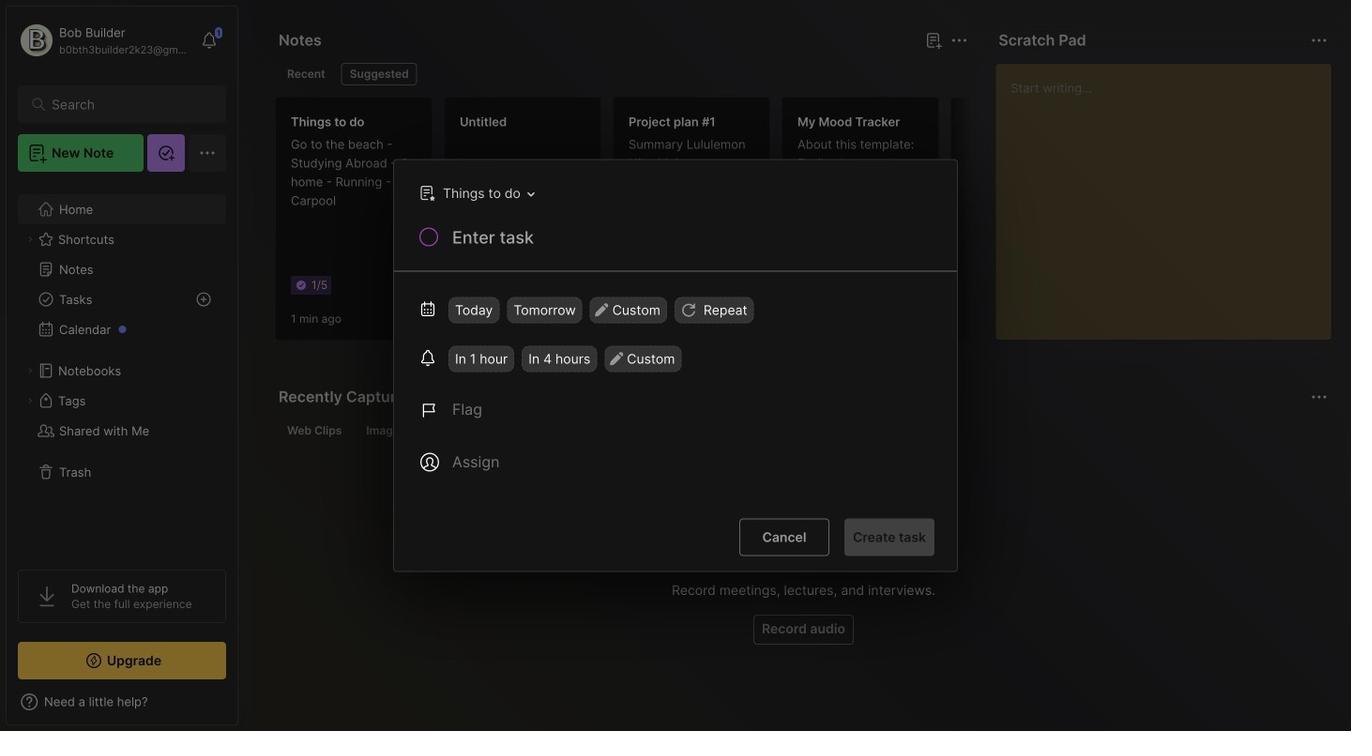 Task type: vqa. For each thing, say whether or not it's contained in the screenshot.
Close icon
no



Task type: describe. For each thing, give the bounding box(es) containing it.
Enter task text field
[[451, 226, 935, 258]]

Start writing… text field
[[1011, 64, 1331, 325]]

2 tab list from the top
[[279, 420, 1325, 442]]

expand tags image
[[24, 395, 36, 406]]

1 tab list from the top
[[279, 63, 965, 85]]

none search field inside main element
[[52, 93, 201, 115]]



Task type: locate. For each thing, give the bounding box(es) containing it.
tree
[[7, 183, 237, 553]]

row group
[[275, 97, 1120, 352]]

None search field
[[52, 93, 201, 115]]

1 vertical spatial tab list
[[279, 420, 1325, 442]]

tab list
[[279, 63, 965, 85], [279, 420, 1325, 442]]

expand notebooks image
[[24, 365, 36, 376]]

main element
[[0, 0, 244, 731]]

0 vertical spatial tab list
[[279, 63, 965, 85]]

Go to note or move task field
[[410, 180, 541, 207]]

Search text field
[[52, 96, 201, 114]]

tab
[[279, 63, 334, 85], [341, 63, 417, 85], [279, 420, 350, 442], [358, 420, 414, 442], [509, 420, 557, 442]]

tree inside main element
[[7, 183, 237, 553]]



